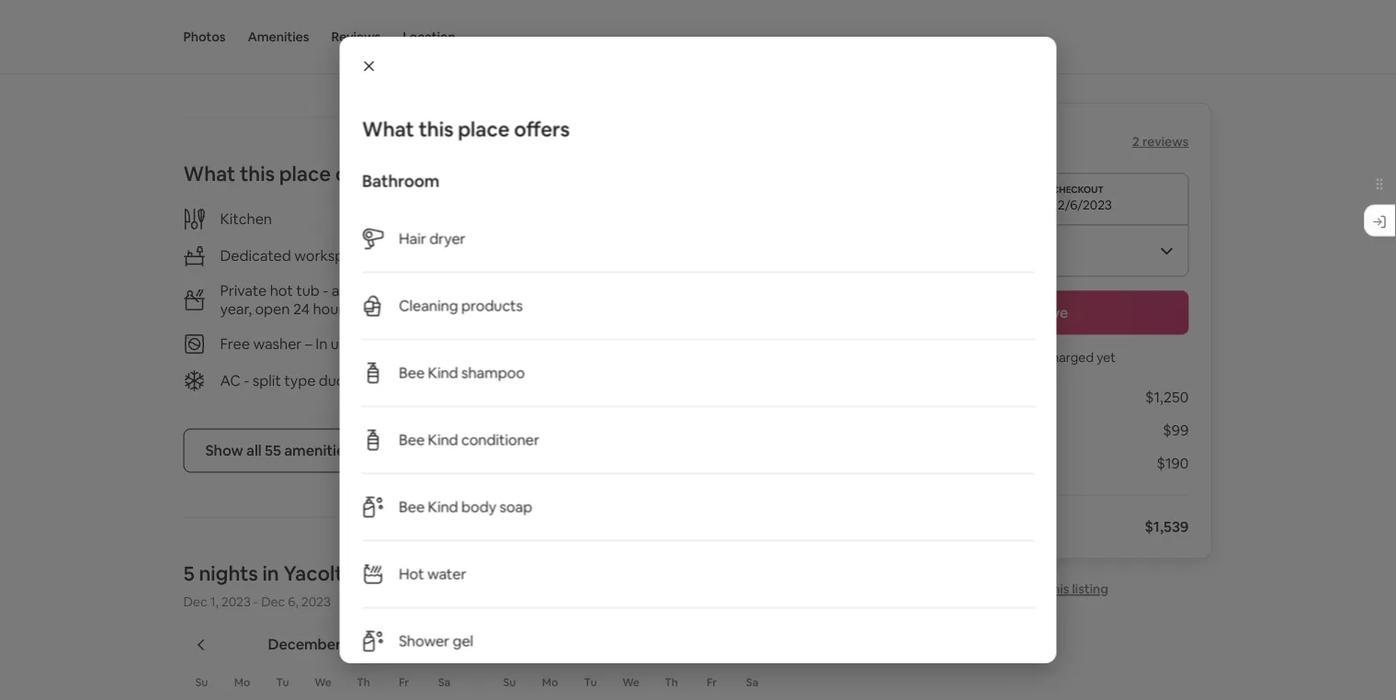 Task type: locate. For each thing, give the bounding box(es) containing it.
1 free from the left
[[220, 335, 250, 354]]

1 kind from the top
[[428, 364, 458, 382]]

1 vertical spatial what
[[183, 161, 236, 187]]

1 horizontal spatial tu
[[584, 676, 597, 690]]

5 right x
[[941, 388, 949, 407]]

in down roku
[[611, 335, 623, 354]]

32" tv with roku
[[528, 283, 642, 302]]

1 horizontal spatial all
[[393, 282, 408, 300]]

1 horizontal spatial nights
[[952, 388, 994, 407]]

this up kitchen
[[240, 161, 275, 187]]

1 horizontal spatial in
[[611, 335, 623, 354]]

2 fr from the left
[[707, 676, 717, 690]]

products
[[461, 297, 523, 315]]

all left 55 on the left bottom
[[247, 442, 262, 460]]

tu
[[276, 676, 289, 690], [584, 676, 597, 690]]

workspace
[[294, 247, 368, 265]]

calendar application
[[161, 616, 1397, 701]]

1 sa from the left
[[438, 676, 451, 690]]

what this place offers up bathroom
[[362, 116, 570, 143]]

3 bee from the top
[[399, 498, 424, 517]]

mo
[[234, 676, 250, 690], [542, 676, 558, 690]]

2023 right 1,
[[221, 594, 251, 610]]

nights up 1,
[[199, 561, 258, 587]]

1 horizontal spatial su
[[503, 676, 516, 690]]

su
[[195, 676, 208, 690], [503, 676, 516, 690]]

0 horizontal spatial dryer
[[429, 229, 465, 248]]

free
[[220, 335, 250, 354], [528, 335, 558, 354]]

dryer down 32" tv with roku
[[561, 335, 597, 354]]

kind left body
[[428, 498, 458, 517]]

what up bathroom
[[362, 116, 414, 143]]

show all 55 amenities
[[205, 442, 352, 460]]

5 left the in
[[183, 561, 195, 587]]

1 vertical spatial bee
[[399, 431, 424, 450]]

type
[[284, 372, 316, 390]]

hot
[[399, 565, 424, 584]]

all right available
[[393, 282, 408, 300]]

0 vertical spatial kind
[[428, 364, 458, 382]]

2 – from the left
[[600, 335, 608, 354]]

$99
[[1163, 421, 1189, 440]]

bee kind shampoo
[[399, 364, 525, 382]]

1 vertical spatial this
[[240, 161, 275, 187]]

1 horizontal spatial dec
[[261, 594, 285, 610]]

this up bathroom
[[418, 116, 453, 143]]

1 vertical spatial nights
[[199, 561, 258, 587]]

free for free dryer – in unit
[[528, 335, 558, 354]]

what this place offers
[[362, 116, 570, 143], [183, 161, 391, 187]]

0 horizontal spatial unit
[[331, 335, 357, 354]]

0 vertical spatial dryer
[[429, 229, 465, 248]]

amenities button
[[248, 0, 309, 74]]

0 horizontal spatial fr
[[399, 676, 409, 690]]

conditioner
[[461, 431, 539, 450]]

2 bee from the top
[[399, 431, 424, 450]]

2 in from the left
[[611, 335, 623, 354]]

location
[[403, 29, 456, 45]]

report
[[1003, 582, 1045, 598]]

1 vertical spatial offers
[[335, 161, 391, 187]]

$250 x 5 nights button
[[893, 388, 994, 407]]

1 horizontal spatial this
[[418, 116, 453, 143]]

dec left 1,
[[183, 594, 207, 610]]

split
[[253, 372, 281, 390]]

gel
[[452, 632, 473, 651]]

0 horizontal spatial 5
[[183, 561, 195, 587]]

all inside "show all 55 amenities" button
[[247, 442, 262, 460]]

1 horizontal spatial mo
[[542, 676, 558, 690]]

ac
[[220, 372, 241, 390]]

0 horizontal spatial nights
[[199, 561, 258, 587]]

0 horizontal spatial in
[[316, 335, 328, 354]]

nights right x
[[952, 388, 994, 407]]

in for washer
[[316, 335, 328, 354]]

1 horizontal spatial offers
[[514, 116, 570, 143]]

2 vertical spatial bee
[[399, 498, 424, 517]]

we
[[315, 676, 332, 690], [623, 676, 640, 690]]

sa
[[438, 676, 451, 690], [746, 676, 759, 690]]

dryer for hair
[[429, 229, 465, 248]]

–
[[305, 335, 312, 354], [600, 335, 608, 354]]

0 vertical spatial place
[[458, 116, 509, 143]]

bee
[[399, 364, 424, 382], [399, 431, 424, 450], [399, 498, 424, 517]]

1 we from the left
[[315, 676, 332, 690]]

-
[[323, 282, 328, 300], [244, 372, 249, 390], [254, 594, 258, 610]]

private hot tub - available all year, open 24 hours
[[220, 282, 408, 319]]

bee up hot
[[399, 498, 424, 517]]

2 mo from the left
[[542, 676, 558, 690]]

0 horizontal spatial -
[[244, 372, 249, 390]]

reserve button
[[893, 291, 1189, 335]]

reserve
[[1013, 303, 1069, 322]]

0 horizontal spatial mo
[[234, 676, 250, 690]]

system
[[379, 372, 428, 390]]

0 vertical spatial all
[[393, 282, 408, 300]]

1 horizontal spatial dryer
[[561, 335, 597, 354]]

1 vertical spatial 5
[[183, 561, 195, 587]]

0 horizontal spatial dec
[[183, 594, 207, 610]]

- right ac
[[244, 372, 249, 390]]

- left '6,'
[[254, 594, 258, 610]]

free dryer – in unit
[[528, 335, 652, 354]]

2023 right '6,'
[[301, 594, 331, 610]]

1 horizontal spatial sa
[[746, 676, 759, 690]]

what this place offers inside dialog
[[362, 116, 570, 143]]

1 horizontal spatial we
[[623, 676, 640, 690]]

bee kind body soap
[[399, 498, 532, 517]]

2 vertical spatial kind
[[428, 498, 458, 517]]

dryer
[[429, 229, 465, 248], [561, 335, 597, 354]]

1 vertical spatial all
[[247, 442, 262, 460]]

tv
[[553, 283, 572, 302]]

unit for free washer – in unit
[[331, 335, 357, 354]]

2 kind from the top
[[428, 431, 458, 450]]

bee for bee kind body soap
[[399, 498, 424, 517]]

1 vertical spatial -
[[244, 372, 249, 390]]

you
[[966, 350, 988, 366]]

1 horizontal spatial unit
[[626, 335, 652, 354]]

1 vertical spatial dryer
[[561, 335, 597, 354]]

1 unit from the left
[[331, 335, 357, 354]]

0 horizontal spatial tu
[[276, 676, 289, 690]]

0 horizontal spatial sa
[[438, 676, 451, 690]]

0 horizontal spatial th
[[357, 676, 370, 690]]

– right "washer"
[[305, 335, 312, 354]]

2 vertical spatial -
[[254, 594, 258, 610]]

free down year, at left
[[220, 335, 250, 354]]

in down "hours"
[[316, 335, 328, 354]]

5
[[941, 388, 949, 407], [183, 561, 195, 587]]

report this listing
[[1003, 582, 1109, 598]]

2 th from the left
[[665, 676, 678, 690]]

1 horizontal spatial –
[[600, 335, 608, 354]]

be
[[1027, 350, 1042, 366]]

1 horizontal spatial free
[[528, 335, 558, 354]]

1 horizontal spatial fr
[[707, 676, 717, 690]]

report this listing button
[[973, 582, 1109, 598]]

reviews button
[[331, 0, 381, 74]]

0 horizontal spatial this
[[240, 161, 275, 187]]

1 horizontal spatial 5
[[941, 388, 949, 407]]

what
[[362, 116, 414, 143], [183, 161, 236, 187]]

hot
[[270, 282, 293, 300]]

shower
[[399, 632, 449, 651]]

free washer – in unit
[[220, 335, 357, 354]]

reviews
[[331, 29, 381, 45]]

show all 55 amenities button
[[183, 429, 374, 473]]

unit
[[331, 335, 357, 354], [626, 335, 652, 354]]

0 horizontal spatial –
[[305, 335, 312, 354]]

1 horizontal spatial th
[[665, 676, 678, 690]]

unit down roku
[[626, 335, 652, 354]]

1 horizontal spatial place
[[458, 116, 509, 143]]

what up kitchen
[[183, 161, 236, 187]]

dec left '6,'
[[261, 594, 285, 610]]

12/6/2023
[[1053, 197, 1112, 214]]

2023 right december
[[345, 636, 378, 654]]

kind
[[428, 364, 458, 382], [428, 431, 458, 450], [428, 498, 458, 517]]

kind left shampoo
[[428, 364, 458, 382]]

airbnb
[[893, 454, 939, 473]]

shower gel
[[399, 632, 473, 651]]

dedicated
[[220, 247, 291, 265]]

2 unit from the left
[[626, 335, 652, 354]]

0 vertical spatial nights
[[952, 388, 994, 407]]

unit for free dryer – in unit
[[626, 335, 652, 354]]

0 vertical spatial what this place offers
[[362, 116, 570, 143]]

0 horizontal spatial what
[[183, 161, 236, 187]]

kind for conditioner
[[428, 431, 458, 450]]

year,
[[220, 300, 252, 319]]

1 vertical spatial kind
[[428, 431, 458, 450]]

2 horizontal spatial 2023
[[345, 636, 378, 654]]

1 horizontal spatial -
[[254, 594, 258, 610]]

charged
[[1045, 350, 1094, 366]]

free down 32"
[[528, 335, 558, 354]]

unit down "hours"
[[331, 335, 357, 354]]

in
[[316, 335, 328, 354], [611, 335, 623, 354]]

0 horizontal spatial we
[[315, 676, 332, 690]]

bee right ductless
[[399, 364, 424, 382]]

0 vertical spatial what
[[362, 116, 414, 143]]

1 in from the left
[[316, 335, 328, 354]]

hair
[[399, 229, 426, 248]]

0 horizontal spatial place
[[279, 161, 331, 187]]

$250
[[893, 388, 927, 407]]

2 horizontal spatial -
[[323, 282, 328, 300]]

0 horizontal spatial su
[[195, 676, 208, 690]]

kind left conditioner
[[428, 431, 458, 450]]

bee down system
[[399, 431, 424, 450]]

- right tub
[[323, 282, 328, 300]]

photos button
[[183, 0, 226, 74]]

what this place offers up kitchen
[[183, 161, 391, 187]]

offers
[[514, 116, 570, 143], [335, 161, 391, 187]]

– down with
[[600, 335, 608, 354]]

0 vertical spatial offers
[[514, 116, 570, 143]]

bee for bee kind shampoo
[[399, 364, 424, 382]]

offers inside dialog
[[514, 116, 570, 143]]

1 horizontal spatial what
[[362, 116, 414, 143]]

0 vertical spatial bee
[[399, 364, 424, 382]]

nights
[[952, 388, 994, 407], [199, 561, 258, 587]]

2023
[[221, 594, 251, 610], [301, 594, 331, 610], [345, 636, 378, 654]]

dryer right the hair
[[429, 229, 465, 248]]

fr
[[399, 676, 409, 690], [707, 676, 717, 690]]

$250 x 5 nights
[[893, 388, 994, 407]]

0 horizontal spatial 2023
[[221, 594, 251, 610]]

0 horizontal spatial all
[[247, 442, 262, 460]]

– for washer
[[305, 335, 312, 354]]

0 horizontal spatial offers
[[335, 161, 391, 187]]

1 bee from the top
[[399, 364, 424, 382]]

1 – from the left
[[305, 335, 312, 354]]

2 horizontal spatial this
[[1048, 582, 1070, 598]]

dryer inside "what this place offers" dialog
[[429, 229, 465, 248]]

yacolt
[[284, 561, 343, 587]]

with
[[575, 283, 605, 302]]

shampoo
[[461, 364, 525, 382]]

hours
[[313, 300, 351, 319]]

2 free from the left
[[528, 335, 558, 354]]

3 kind from the top
[[428, 498, 458, 517]]

listing
[[1073, 582, 1109, 598]]

this
[[418, 116, 453, 143], [240, 161, 275, 187], [1048, 582, 1070, 598]]

1,
[[210, 594, 219, 610]]

0 horizontal spatial free
[[220, 335, 250, 354]]

this left 'listing'
[[1048, 582, 1070, 598]]

0 vertical spatial this
[[418, 116, 453, 143]]

5 nights in yacolt dec 1, 2023 - dec 6, 2023
[[183, 561, 343, 610]]

0 vertical spatial -
[[323, 282, 328, 300]]



Task type: vqa. For each thing, say whether or not it's contained in the screenshot.
topmost THIS
yes



Task type: describe. For each thing, give the bounding box(es) containing it.
kind for body
[[428, 498, 458, 517]]

1 mo from the left
[[234, 676, 250, 690]]

available
[[332, 282, 390, 300]]

24
[[293, 300, 310, 319]]

- inside the private hot tub - available all year, open 24 hours
[[323, 282, 328, 300]]

2 reviews
[[1133, 133, 1189, 150]]

free for free washer – in unit
[[220, 335, 250, 354]]

2 reviews button
[[1133, 133, 1189, 150]]

yet
[[1097, 350, 1116, 366]]

washer
[[253, 335, 302, 354]]

private
[[220, 282, 267, 300]]

kitchen
[[220, 210, 272, 229]]

this inside "what this place offers" dialog
[[418, 116, 453, 143]]

2 tu from the left
[[584, 676, 597, 690]]

1 vertical spatial place
[[279, 161, 331, 187]]

dedicated workspace
[[220, 247, 368, 265]]

airbnb service fee
[[893, 454, 1016, 473]]

1 dec from the left
[[183, 594, 207, 610]]

dryer for free
[[561, 335, 597, 354]]

nights inside 5 nights in yacolt dec 1, 2023 - dec 6, 2023
[[199, 561, 258, 587]]

x
[[930, 388, 938, 407]]

32"
[[528, 283, 550, 302]]

cleaning
[[399, 297, 458, 315]]

2
[[1133, 133, 1140, 150]]

photos
[[183, 29, 226, 45]]

fee
[[994, 454, 1016, 473]]

12/6/2023 button
[[893, 173, 1189, 225]]

bathroom
[[362, 170, 439, 192]]

water
[[427, 565, 466, 584]]

hair dryer
[[399, 229, 465, 248]]

bee kind conditioner
[[399, 431, 539, 450]]

$1,539
[[1145, 518, 1189, 537]]

1 horizontal spatial 2023
[[301, 594, 331, 610]]

2 dec from the left
[[261, 594, 285, 610]]

reviews
[[1143, 133, 1189, 150]]

ac - split type ductless system
[[220, 372, 428, 390]]

5 inside 5 nights in yacolt dec 1, 2023 - dec 6, 2023
[[183, 561, 195, 587]]

1 su from the left
[[195, 676, 208, 690]]

2023 inside calendar 'application'
[[345, 636, 378, 654]]

kind for shampoo
[[428, 364, 458, 382]]

what inside dialog
[[362, 116, 414, 143]]

in for dryer
[[611, 335, 623, 354]]

in
[[263, 561, 279, 587]]

tub
[[296, 282, 320, 300]]

2 we from the left
[[623, 676, 640, 690]]

hot water
[[399, 565, 466, 584]]

soap
[[499, 498, 532, 517]]

december
[[268, 636, 341, 654]]

won't
[[991, 350, 1024, 366]]

$190
[[1157, 454, 1189, 473]]

all inside the private hot tub - available all year, open 24 hours
[[393, 282, 408, 300]]

$1,250
[[1146, 388, 1189, 407]]

2 sa from the left
[[746, 676, 759, 690]]

1 fr from the left
[[399, 676, 409, 690]]

1 tu from the left
[[276, 676, 289, 690]]

1 th from the left
[[357, 676, 370, 690]]

place inside dialog
[[458, 116, 509, 143]]

airbnb service fee button
[[893, 454, 1016, 473]]

service
[[942, 454, 990, 473]]

55
[[265, 442, 281, 460]]

location button
[[403, 0, 456, 74]]

bee for bee kind conditioner
[[399, 431, 424, 450]]

cleaning products
[[399, 297, 523, 315]]

you won't be charged yet
[[966, 350, 1116, 366]]

what this place offers dialog
[[340, 37, 1057, 701]]

6,
[[288, 594, 299, 610]]

– for dryer
[[600, 335, 608, 354]]

0 vertical spatial 5
[[941, 388, 949, 407]]

december 2023
[[268, 636, 378, 654]]

- inside 5 nights in yacolt dec 1, 2023 - dec 6, 2023
[[254, 594, 258, 610]]

show
[[205, 442, 243, 460]]

ductless
[[319, 372, 376, 390]]

1 vertical spatial what this place offers
[[183, 161, 391, 187]]

open
[[255, 300, 290, 319]]

amenities
[[248, 29, 309, 45]]

2 vertical spatial this
[[1048, 582, 1070, 598]]

amenities
[[284, 442, 352, 460]]

2 su from the left
[[503, 676, 516, 690]]

roku
[[608, 283, 642, 302]]

body
[[461, 498, 496, 517]]



